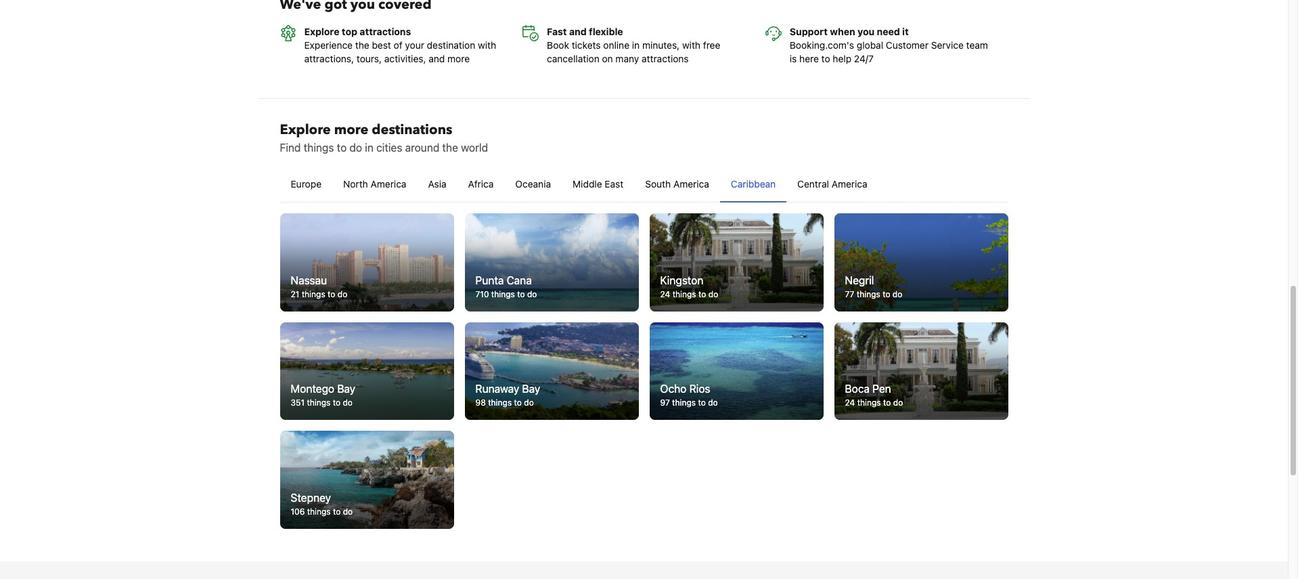 Task type: locate. For each thing, give the bounding box(es) containing it.
north
[[343, 178, 368, 190]]

attractions
[[360, 26, 411, 37], [642, 53, 689, 64]]

you
[[858, 26, 875, 37]]

1 horizontal spatial america
[[674, 178, 710, 190]]

fast
[[547, 26, 567, 37]]

2 with from the left
[[683, 39, 701, 51]]

ocho rios 97 things to do
[[661, 383, 718, 408]]

here
[[800, 53, 819, 64]]

in
[[632, 39, 640, 51], [365, 142, 374, 154]]

more down destination
[[448, 53, 470, 64]]

cana
[[507, 274, 532, 286]]

24 inside kingston 24 things to do
[[661, 289, 671, 299]]

attractions,
[[304, 53, 354, 64]]

1 vertical spatial and
[[429, 53, 445, 64]]

things inside punta cana 710 things to do
[[492, 289, 515, 299]]

to down montego
[[333, 398, 341, 408]]

and up tickets
[[570, 26, 587, 37]]

1 horizontal spatial the
[[443, 142, 458, 154]]

best
[[372, 39, 391, 51]]

south america
[[646, 178, 710, 190]]

negril image
[[835, 213, 1009, 311]]

kingston 24 things to do
[[661, 274, 719, 299]]

to inside stepney 106 things to do
[[333, 507, 341, 517]]

with left free on the top of the page
[[683, 39, 701, 51]]

flexible
[[589, 26, 624, 37]]

europe
[[291, 178, 322, 190]]

do inside stepney 106 things to do
[[343, 507, 353, 517]]

middle
[[573, 178, 602, 190]]

to down "runaway"
[[514, 398, 522, 408]]

1 vertical spatial more
[[334, 121, 369, 139]]

0 vertical spatial and
[[570, 26, 587, 37]]

things down ocho
[[673, 398, 696, 408]]

nassau image
[[280, 213, 454, 311]]

to right 21
[[328, 289, 335, 299]]

tickets
[[572, 39, 601, 51]]

do inside kingston 24 things to do
[[709, 289, 719, 299]]

3 america from the left
[[832, 178, 868, 190]]

america for central america
[[832, 178, 868, 190]]

in up "many"
[[632, 39, 640, 51]]

24 down boca
[[846, 398, 856, 408]]

things down the nassau
[[302, 289, 326, 299]]

things right find
[[304, 142, 334, 154]]

0 horizontal spatial america
[[371, 178, 407, 190]]

2 bay from the left
[[522, 383, 541, 395]]

things inside stepney 106 things to do
[[307, 507, 331, 517]]

1 bay from the left
[[337, 383, 356, 395]]

online
[[604, 39, 630, 51]]

south
[[646, 178, 671, 190]]

1 vertical spatial explore
[[280, 121, 331, 139]]

21
[[291, 289, 300, 299]]

0 horizontal spatial the
[[355, 39, 370, 51]]

attractions up best on the left
[[360, 26, 411, 37]]

0 horizontal spatial in
[[365, 142, 374, 154]]

explore inside explore more destinations find things to do in cities around the world
[[280, 121, 331, 139]]

98
[[476, 398, 486, 408]]

pen
[[873, 383, 892, 395]]

fast and flexible book tickets online in minutes, with free cancellation on many attractions
[[547, 26, 721, 64]]

and down destination
[[429, 53, 445, 64]]

stepney 106 things to do
[[291, 492, 353, 517]]

south america button
[[635, 167, 720, 202]]

explore inside explore top attractions experience the best of your destination with attractions, tours, activities, and more
[[304, 26, 340, 37]]

0 vertical spatial 24
[[661, 289, 671, 299]]

things inside "boca pen 24 things to do"
[[858, 398, 882, 408]]

do inside explore more destinations find things to do in cities around the world
[[350, 142, 362, 154]]

things down boca
[[858, 398, 882, 408]]

to up 'north'
[[337, 142, 347, 154]]

explore up experience
[[304, 26, 340, 37]]

america right 'north'
[[371, 178, 407, 190]]

do inside ocho rios 97 things to do
[[709, 398, 718, 408]]

to
[[822, 53, 831, 64], [337, 142, 347, 154], [328, 289, 335, 299], [518, 289, 525, 299], [699, 289, 707, 299], [883, 289, 891, 299], [333, 398, 341, 408], [514, 398, 522, 408], [699, 398, 706, 408], [884, 398, 891, 408], [333, 507, 341, 517]]

0 horizontal spatial and
[[429, 53, 445, 64]]

1 vertical spatial in
[[365, 142, 374, 154]]

bay inside the runaway bay 98 things to do
[[522, 383, 541, 395]]

team
[[967, 39, 989, 51]]

the inside explore top attractions experience the best of your destination with attractions, tours, activities, and more
[[355, 39, 370, 51]]

2 america from the left
[[674, 178, 710, 190]]

the
[[355, 39, 370, 51], [443, 142, 458, 154]]

to inside "boca pen 24 things to do"
[[884, 398, 891, 408]]

attractions down minutes,
[[642, 53, 689, 64]]

attractions inside explore top attractions experience the best of your destination with attractions, tours, activities, and more
[[360, 26, 411, 37]]

to right 77 on the right of the page
[[883, 289, 891, 299]]

0 vertical spatial the
[[355, 39, 370, 51]]

it
[[903, 26, 909, 37]]

do inside montego bay 351 things to do
[[343, 398, 353, 408]]

bay
[[337, 383, 356, 395], [522, 383, 541, 395]]

do inside the runaway bay 98 things to do
[[524, 398, 534, 408]]

1 horizontal spatial in
[[632, 39, 640, 51]]

help
[[833, 53, 852, 64]]

0 horizontal spatial with
[[478, 39, 496, 51]]

kingston image
[[650, 213, 824, 311]]

explore up find
[[280, 121, 331, 139]]

0 vertical spatial more
[[448, 53, 470, 64]]

1 america from the left
[[371, 178, 407, 190]]

things down the stepney
[[307, 507, 331, 517]]

0 horizontal spatial more
[[334, 121, 369, 139]]

1 with from the left
[[478, 39, 496, 51]]

0 vertical spatial in
[[632, 39, 640, 51]]

runaway
[[476, 383, 520, 395]]

punta
[[476, 274, 504, 286]]

support when you need it booking.com's global customer service team is here to help 24/7
[[790, 26, 989, 64]]

1 horizontal spatial attractions
[[642, 53, 689, 64]]

351
[[291, 398, 305, 408]]

0 horizontal spatial 24
[[661, 289, 671, 299]]

tab list
[[280, 167, 1009, 203]]

nassau
[[291, 274, 327, 286]]

to inside negril 77 things to do
[[883, 289, 891, 299]]

find
[[280, 142, 301, 154]]

bay right "runaway"
[[522, 383, 541, 395]]

america
[[371, 178, 407, 190], [674, 178, 710, 190], [832, 178, 868, 190]]

with right destination
[[478, 39, 496, 51]]

book
[[547, 39, 569, 51]]

oceania button
[[505, 167, 562, 202]]

things inside nassau 21 things to do
[[302, 289, 326, 299]]

0 horizontal spatial attractions
[[360, 26, 411, 37]]

24 down "kingston"
[[661, 289, 671, 299]]

runaway bay image
[[465, 322, 639, 420]]

0 horizontal spatial bay
[[337, 383, 356, 395]]

things down punta on the top of page
[[492, 289, 515, 299]]

to down cana
[[518, 289, 525, 299]]

to down pen
[[884, 398, 891, 408]]

the inside explore more destinations find things to do in cities around the world
[[443, 142, 458, 154]]

24
[[661, 289, 671, 299], [846, 398, 856, 408]]

tours,
[[357, 53, 382, 64]]

in inside explore more destinations find things to do in cities around the world
[[365, 142, 374, 154]]

tab list containing europe
[[280, 167, 1009, 203]]

to inside ocho rios 97 things to do
[[699, 398, 706, 408]]

with inside fast and flexible book tickets online in minutes, with free cancellation on many attractions
[[683, 39, 701, 51]]

0 vertical spatial attractions
[[360, 26, 411, 37]]

bay for montego bay
[[337, 383, 356, 395]]

1 horizontal spatial and
[[570, 26, 587, 37]]

negril
[[846, 274, 875, 286]]

do inside nassau 21 things to do
[[338, 289, 348, 299]]

in left cities
[[365, 142, 374, 154]]

106
[[291, 507, 305, 517]]

to down "kingston"
[[699, 289, 707, 299]]

north america button
[[333, 167, 417, 202]]

1 horizontal spatial 24
[[846, 398, 856, 408]]

things inside explore more destinations find things to do in cities around the world
[[304, 142, 334, 154]]

to inside explore more destinations find things to do in cities around the world
[[337, 142, 347, 154]]

america right central
[[832, 178, 868, 190]]

2 horizontal spatial america
[[832, 178, 868, 190]]

central america button
[[787, 167, 879, 202]]

to down rios
[[699, 398, 706, 408]]

things down negril
[[857, 289, 881, 299]]

ocho
[[661, 383, 687, 395]]

with inside explore top attractions experience the best of your destination with attractions, tours, activities, and more
[[478, 39, 496, 51]]

america right the south at the top
[[674, 178, 710, 190]]

montego bay image
[[280, 322, 454, 420]]

1 vertical spatial the
[[443, 142, 458, 154]]

and
[[570, 26, 587, 37], [429, 53, 445, 64]]

more
[[448, 53, 470, 64], [334, 121, 369, 139]]

many
[[616, 53, 639, 64]]

1 horizontal spatial bay
[[522, 383, 541, 395]]

cities
[[377, 142, 403, 154]]

america inside "button"
[[674, 178, 710, 190]]

things down "kingston"
[[673, 289, 697, 299]]

explore
[[304, 26, 340, 37], [280, 121, 331, 139]]

things inside the runaway bay 98 things to do
[[488, 398, 512, 408]]

bay right montego
[[337, 383, 356, 395]]

with
[[478, 39, 496, 51], [683, 39, 701, 51]]

your
[[405, 39, 425, 51]]

things
[[304, 142, 334, 154], [302, 289, 326, 299], [492, 289, 515, 299], [673, 289, 697, 299], [857, 289, 881, 299], [307, 398, 331, 408], [488, 398, 512, 408], [673, 398, 696, 408], [858, 398, 882, 408], [307, 507, 331, 517]]

on
[[602, 53, 613, 64]]

top
[[342, 26, 358, 37]]

to right the 106
[[333, 507, 341, 517]]

1 vertical spatial attractions
[[642, 53, 689, 64]]

to inside the runaway bay 98 things to do
[[514, 398, 522, 408]]

1 horizontal spatial more
[[448, 53, 470, 64]]

do inside "boca pen 24 things to do"
[[894, 398, 904, 408]]

to down booking.com's
[[822, 53, 831, 64]]

24 inside "boca pen 24 things to do"
[[846, 398, 856, 408]]

boca pen image
[[835, 322, 1009, 420]]

1 horizontal spatial with
[[683, 39, 701, 51]]

1 vertical spatial 24
[[846, 398, 856, 408]]

the left world
[[443, 142, 458, 154]]

more inside explore more destinations find things to do in cities around the world
[[334, 121, 369, 139]]

things down "runaway"
[[488, 398, 512, 408]]

things down montego
[[307, 398, 331, 408]]

things inside ocho rios 97 things to do
[[673, 398, 696, 408]]

oceania
[[516, 178, 551, 190]]

the up tours,
[[355, 39, 370, 51]]

more up 'north'
[[334, 121, 369, 139]]

central
[[798, 178, 830, 190]]

24/7
[[855, 53, 874, 64]]

bay inside montego bay 351 things to do
[[337, 383, 356, 395]]

activities,
[[385, 53, 426, 64]]

rios
[[690, 383, 711, 395]]

0 vertical spatial explore
[[304, 26, 340, 37]]



Task type: describe. For each thing, give the bounding box(es) containing it.
booking.com's
[[790, 39, 855, 51]]

to inside nassau 21 things to do
[[328, 289, 335, 299]]

of
[[394, 39, 403, 51]]

attractions inside fast and flexible book tickets online in minutes, with free cancellation on many attractions
[[642, 53, 689, 64]]

explore more destinations find things to do in cities around the world
[[280, 121, 488, 154]]

punta cana image
[[465, 213, 639, 311]]

things inside montego bay 351 things to do
[[307, 398, 331, 408]]

caribbean button
[[720, 167, 787, 202]]

ocho rios image
[[650, 322, 824, 420]]

asia
[[428, 178, 447, 190]]

boca
[[846, 383, 870, 395]]

boca pen 24 things to do
[[846, 383, 904, 408]]

montego bay 351 things to do
[[291, 383, 356, 408]]

things inside negril 77 things to do
[[857, 289, 881, 299]]

explore for explore more destinations
[[280, 121, 331, 139]]

710
[[476, 289, 489, 299]]

asia button
[[417, 167, 458, 202]]

free
[[703, 39, 721, 51]]

77
[[846, 289, 855, 299]]

caribbean
[[731, 178, 776, 190]]

punta cana 710 things to do
[[476, 274, 537, 299]]

to inside support when you need it booking.com's global customer service team is here to help 24/7
[[822, 53, 831, 64]]

africa
[[468, 178, 494, 190]]

central america
[[798, 178, 868, 190]]

middle east
[[573, 178, 624, 190]]

east
[[605, 178, 624, 190]]

and inside fast and flexible book tickets online in minutes, with free cancellation on many attractions
[[570, 26, 587, 37]]

customer
[[886, 39, 929, 51]]

to inside kingston 24 things to do
[[699, 289, 707, 299]]

global
[[857, 39, 884, 51]]

stepney image
[[280, 431, 454, 529]]

explore for explore top attractions
[[304, 26, 340, 37]]

minutes,
[[643, 39, 680, 51]]

when
[[830, 26, 856, 37]]

do inside punta cana 710 things to do
[[527, 289, 537, 299]]

world
[[461, 142, 488, 154]]

more inside explore top attractions experience the best of your destination with attractions, tours, activities, and more
[[448, 53, 470, 64]]

cancellation
[[547, 53, 600, 64]]

do inside negril 77 things to do
[[893, 289, 903, 299]]

kingston
[[661, 274, 704, 286]]

bay for runaway bay
[[522, 383, 541, 395]]

nassau 21 things to do
[[291, 274, 348, 299]]

montego
[[291, 383, 335, 395]]

to inside montego bay 351 things to do
[[333, 398, 341, 408]]

in inside fast and flexible book tickets online in minutes, with free cancellation on many attractions
[[632, 39, 640, 51]]

destinations
[[372, 121, 453, 139]]

97
[[661, 398, 670, 408]]

things inside kingston 24 things to do
[[673, 289, 697, 299]]

is
[[790, 53, 797, 64]]

support
[[790, 26, 828, 37]]

experience
[[304, 39, 353, 51]]

explore top attractions experience the best of your destination with attractions, tours, activities, and more
[[304, 26, 496, 64]]

america for north america
[[371, 178, 407, 190]]

around
[[405, 142, 440, 154]]

middle east button
[[562, 167, 635, 202]]

destination
[[427, 39, 476, 51]]

service
[[932, 39, 964, 51]]

africa button
[[458, 167, 505, 202]]

to inside punta cana 710 things to do
[[518, 289, 525, 299]]

and inside explore top attractions experience the best of your destination with attractions, tours, activities, and more
[[429, 53, 445, 64]]

north america
[[343, 178, 407, 190]]

europe button
[[280, 167, 333, 202]]

runaway bay 98 things to do
[[476, 383, 541, 408]]

need
[[877, 26, 901, 37]]

stepney
[[291, 492, 331, 504]]

negril 77 things to do
[[846, 274, 903, 299]]

america for south america
[[674, 178, 710, 190]]



Task type: vqa. For each thing, say whether or not it's contained in the screenshot.
fourth Resort from the bottom of the page
no



